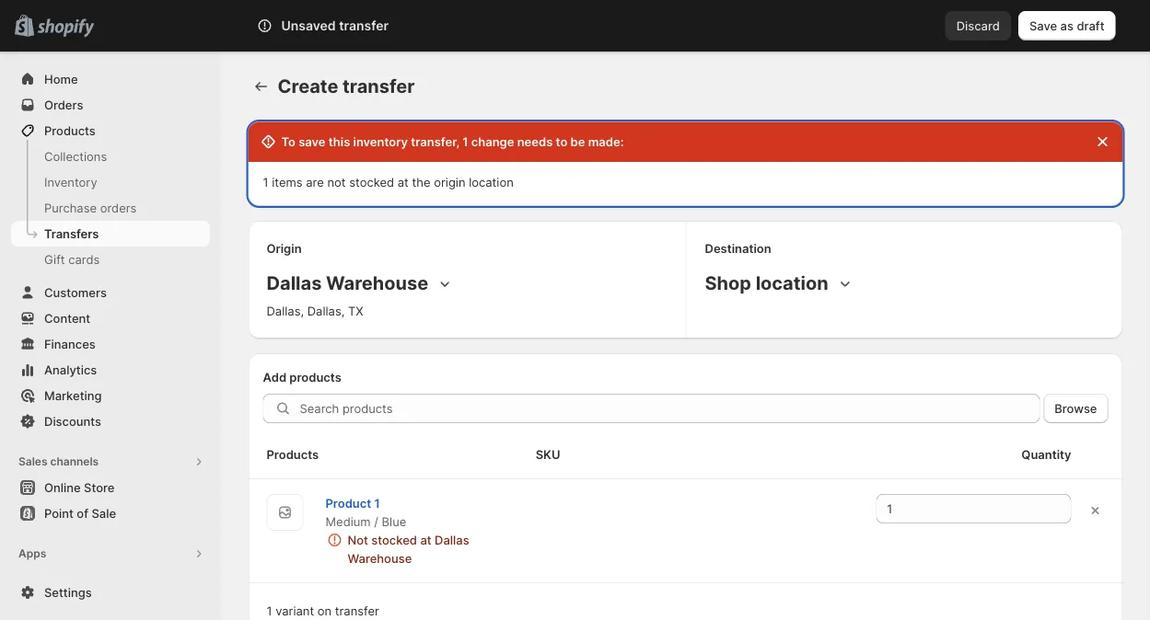 Task type: locate. For each thing, give the bounding box(es) containing it.
1 left variant
[[267, 604, 272, 619]]

products up collections
[[44, 123, 96, 138]]

1 vertical spatial products
[[267, 448, 319, 462]]

0 horizontal spatial dallas,
[[267, 304, 304, 318]]

location
[[469, 175, 514, 189], [756, 272, 829, 295]]

dallas warehouse
[[267, 272, 428, 295]]

shop location button
[[701, 269, 858, 298]]

marketing link
[[11, 383, 210, 409]]

gift
[[44, 252, 65, 267]]

shopify image
[[37, 19, 94, 37]]

location right shop
[[756, 272, 829, 295]]

1 vertical spatial transfer
[[343, 75, 415, 98]]

0 vertical spatial transfer
[[339, 18, 389, 34]]

discard link
[[946, 11, 1011, 41]]

browse button
[[1044, 394, 1109, 424]]

1 horizontal spatial location
[[756, 272, 829, 295]]

add left products
[[263, 370, 287, 385]]

1 vertical spatial stocked
[[372, 533, 417, 548]]

stocked inside not stocked at dallas warehouse
[[372, 533, 417, 548]]

dallas inside not stocked at dallas warehouse
[[435, 533, 470, 548]]

sales channels
[[18, 456, 99, 469]]

finances link
[[11, 332, 210, 357]]

customers
[[44, 286, 107, 300]]

dallas,
[[267, 304, 304, 318], [307, 304, 345, 318]]

dallas, left tx at the left of page
[[307, 304, 345, 318]]

unsaved transfer
[[281, 18, 389, 34]]

settings
[[44, 586, 92, 600]]

product 1 medium / blue
[[326, 497, 406, 529]]

search button
[[308, 11, 842, 41]]

this
[[329, 134, 350, 149]]

marketing
[[44, 389, 102, 403]]

add for add products
[[263, 370, 287, 385]]

1 horizontal spatial dallas,
[[307, 304, 345, 318]]

store
[[84, 481, 115, 495]]

at
[[398, 175, 409, 189], [420, 533, 432, 548]]

add left apps
[[44, 573, 67, 587]]

product 1 link
[[326, 497, 380, 511]]

apps
[[18, 548, 46, 561]]

1 left items
[[263, 175, 269, 189]]

analytics
[[44, 363, 97, 377]]

1 vertical spatial location
[[756, 272, 829, 295]]

are
[[306, 175, 324, 189]]

0 horizontal spatial at
[[398, 175, 409, 189]]

purchase orders link
[[11, 195, 210, 221]]

dallas, down origin
[[267, 304, 304, 318]]

location down 'change'
[[469, 175, 514, 189]]

discounts link
[[11, 409, 210, 435]]

1 vertical spatial add
[[44, 573, 67, 587]]

add for add apps
[[44, 573, 67, 587]]

transfer up 'inventory'
[[343, 75, 415, 98]]

to
[[281, 134, 296, 149]]

dallas warehouse button
[[263, 269, 458, 298]]

0 vertical spatial warehouse
[[326, 272, 428, 295]]

warehouse inside not stocked at dallas warehouse
[[348, 552, 412, 566]]

unsaved
[[281, 18, 336, 34]]

None number field
[[876, 495, 1044, 524]]

1 up /
[[374, 497, 380, 511]]

transfer right unsaved
[[339, 18, 389, 34]]

transfer for unsaved transfer
[[339, 18, 389, 34]]

1 horizontal spatial dallas
[[435, 533, 470, 548]]

0 vertical spatial add
[[263, 370, 287, 385]]

1
[[463, 134, 468, 149], [263, 175, 269, 189], [374, 497, 380, 511], [267, 604, 272, 619]]

save
[[1030, 18, 1058, 33]]

items
[[272, 175, 303, 189]]

0 vertical spatial dallas
[[267, 272, 322, 295]]

dallas
[[267, 272, 322, 295], [435, 533, 470, 548]]

0 horizontal spatial location
[[469, 175, 514, 189]]

search
[[338, 18, 377, 33]]

gift cards
[[44, 252, 100, 267]]

stocked down blue
[[372, 533, 417, 548]]

1 vertical spatial at
[[420, 533, 432, 548]]

gift cards link
[[11, 247, 210, 273]]

0 horizontal spatial products
[[44, 123, 96, 138]]

dallas inside dropdown button
[[267, 272, 322, 295]]

origin
[[434, 175, 466, 189]]

0 vertical spatial products
[[44, 123, 96, 138]]

1 horizontal spatial at
[[420, 533, 432, 548]]

purchase
[[44, 201, 97, 215]]

create transfer
[[278, 75, 415, 98]]

0 horizontal spatial dallas
[[267, 272, 322, 295]]

of
[[77, 507, 88, 521]]

add
[[263, 370, 287, 385], [44, 573, 67, 587]]

stocked
[[349, 175, 394, 189], [372, 533, 417, 548]]

sku
[[536, 448, 560, 462]]

dallas, dallas, tx
[[267, 304, 364, 318]]

shop
[[705, 272, 752, 295]]

add inside add apps button
[[44, 573, 67, 587]]

warehouse down the not
[[348, 552, 412, 566]]

customers link
[[11, 280, 210, 306]]

0 horizontal spatial add
[[44, 573, 67, 587]]

not
[[348, 533, 368, 548]]

2 dallas, from the left
[[307, 304, 345, 318]]

1 left 'change'
[[463, 134, 468, 149]]

point of sale link
[[11, 501, 210, 527]]

purchase orders
[[44, 201, 137, 215]]

at left the
[[398, 175, 409, 189]]

at right the not
[[420, 533, 432, 548]]

warehouse up tx at the left of page
[[326, 272, 428, 295]]

settings link
[[11, 580, 210, 606]]

blue
[[382, 515, 406, 529]]

transfer
[[339, 18, 389, 34], [343, 75, 415, 98], [335, 604, 379, 619]]

products
[[44, 123, 96, 138], [267, 448, 319, 462]]

stocked right not
[[349, 175, 394, 189]]

/
[[374, 515, 379, 529]]

apps button
[[11, 542, 210, 567]]

on
[[318, 604, 332, 619]]

1 vertical spatial dallas
[[435, 533, 470, 548]]

1 horizontal spatial add
[[263, 370, 287, 385]]

transfer right on
[[335, 604, 379, 619]]

destination
[[705, 241, 772, 256]]

warehouse
[[326, 272, 428, 295], [348, 552, 412, 566]]

products down add products
[[267, 448, 319, 462]]

1 vertical spatial warehouse
[[348, 552, 412, 566]]

warehouse inside dropdown button
[[326, 272, 428, 295]]



Task type: vqa. For each thing, say whether or not it's contained in the screenshot.
TO SAVE THIS INVENTORY TRANSFER, 1 CHANGE NEEDS TO BE MADE:
yes



Task type: describe. For each thing, give the bounding box(es) containing it.
add apps button
[[11, 567, 210, 593]]

1 horizontal spatial products
[[267, 448, 319, 462]]

save
[[299, 134, 326, 149]]

tx
[[348, 304, 364, 318]]

browse
[[1055, 402, 1098, 416]]

location inside shop location dropdown button
[[756, 272, 829, 295]]

1 items are not stocked at the origin location
[[263, 175, 514, 189]]

1 dallas, from the left
[[267, 304, 304, 318]]

inventory
[[353, 134, 408, 149]]

home link
[[11, 66, 210, 92]]

point
[[44, 507, 74, 521]]

transfer,
[[411, 134, 460, 149]]

0 vertical spatial location
[[469, 175, 514, 189]]

discard
[[957, 18, 1000, 33]]

0 vertical spatial at
[[398, 175, 409, 189]]

home
[[44, 72, 78, 86]]

content link
[[11, 306, 210, 332]]

save as draft button
[[1019, 11, 1116, 41]]

draft
[[1077, 18, 1105, 33]]

online store button
[[0, 475, 221, 501]]

medium
[[326, 515, 371, 529]]

1 inside the product 1 medium / blue
[[374, 497, 380, 511]]

create
[[278, 75, 338, 98]]

online
[[44, 481, 81, 495]]

the
[[412, 175, 431, 189]]

transfers link
[[11, 221, 210, 247]]

analytics link
[[11, 357, 210, 383]]

shop location
[[705, 272, 829, 295]]

products link
[[11, 118, 210, 144]]

made:
[[588, 134, 624, 149]]

discounts
[[44, 415, 101, 429]]

transfer for create transfer
[[343, 75, 415, 98]]

as
[[1061, 18, 1074, 33]]

0 vertical spatial stocked
[[349, 175, 394, 189]]

products
[[290, 370, 342, 385]]

variant
[[276, 604, 314, 619]]

not stocked at dallas warehouse
[[348, 533, 470, 566]]

inventory
[[44, 175, 97, 189]]

to save this inventory transfer, 1 change needs to be made:
[[281, 134, 624, 149]]

point of sale button
[[0, 501, 221, 527]]

products inside 'link'
[[44, 123, 96, 138]]

needs
[[517, 134, 553, 149]]

not
[[327, 175, 346, 189]]

content
[[44, 311, 90, 326]]

at inside not stocked at dallas warehouse
[[420, 533, 432, 548]]

cards
[[68, 252, 100, 267]]

1 variant on transfer
[[267, 604, 379, 619]]

quantity
[[1022, 448, 1072, 462]]

online store link
[[11, 475, 210, 501]]

collections
[[44, 149, 107, 164]]

add apps
[[44, 573, 99, 587]]

Search products text field
[[300, 394, 1040, 424]]

channels
[[50, 456, 99, 469]]

transfers
[[44, 227, 99, 241]]

point of sale
[[44, 507, 116, 521]]

add products
[[263, 370, 342, 385]]

2 vertical spatial transfer
[[335, 604, 379, 619]]

save as draft
[[1030, 18, 1105, 33]]

be
[[571, 134, 585, 149]]

online store
[[44, 481, 115, 495]]

origin
[[267, 241, 302, 256]]

to
[[556, 134, 568, 149]]

finances
[[44, 337, 96, 351]]

apps
[[71, 573, 99, 587]]

product
[[326, 497, 371, 511]]

sales channels button
[[11, 450, 210, 475]]

inventory link
[[11, 169, 210, 195]]

orders
[[44, 98, 83, 112]]

sales
[[18, 456, 47, 469]]

collections link
[[11, 144, 210, 169]]

orders link
[[11, 92, 210, 118]]



